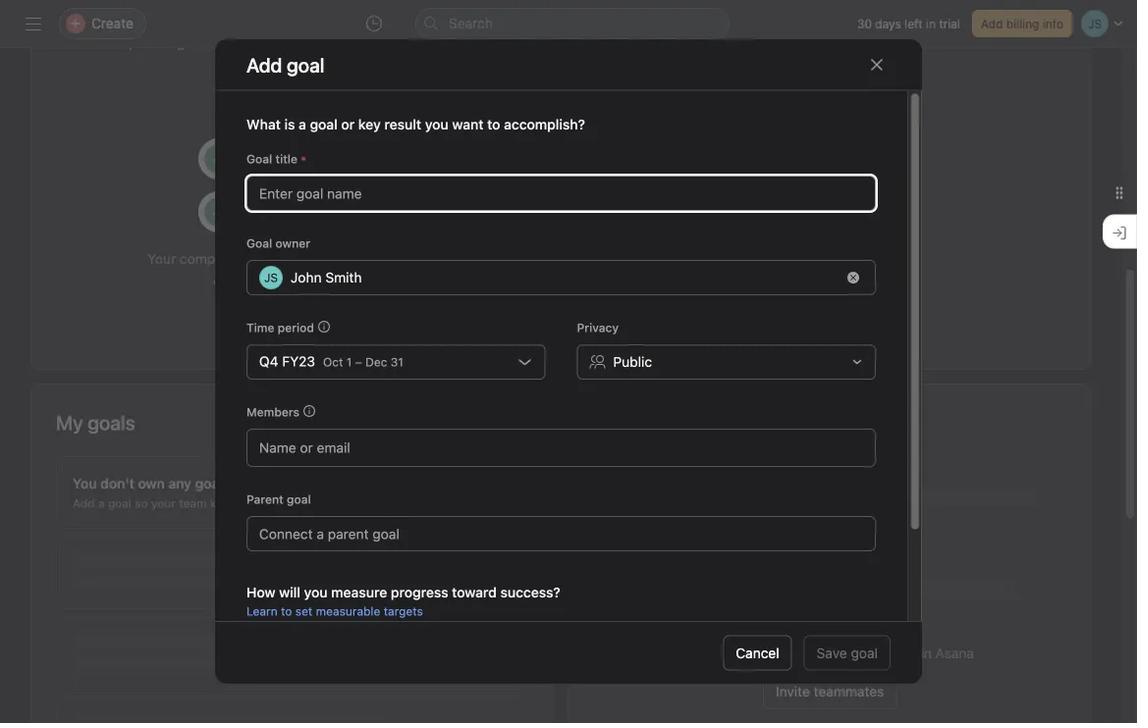 Task type: locate. For each thing, give the bounding box(es) containing it.
invite inside button
[[776, 684, 810, 700]]

to inside how will you measure progress toward success? learn to set measurable targets
[[281, 605, 292, 618]]

goal
[[310, 116, 338, 132], [287, 493, 311, 506], [108, 497, 132, 511], [851, 645, 878, 662]]

title
[[276, 152, 298, 166]]

result
[[384, 116, 421, 132]]

invite down required image
[[776, 684, 810, 700]]

so right here,
[[396, 251, 411, 267]]

1 vertical spatial in
[[921, 646, 932, 662]]

toward success?
[[452, 585, 561, 601]]

add left billing
[[981, 17, 1003, 30]]

q4
[[259, 353, 278, 369]]

your left required image
[[724, 646, 752, 662]]

goal left or
[[310, 116, 338, 132]]

your
[[147, 251, 176, 267]]

1 vertical spatial invite
[[776, 684, 810, 700]]

0 horizontal spatial to
[[281, 605, 292, 618]]

0 horizontal spatial your
[[151, 497, 176, 511]]

2 vertical spatial to
[[830, 646, 842, 662]]

Connect a parent goal text field
[[247, 516, 876, 552]]

1 vertical spatial teammates
[[814, 684, 884, 700]]

what
[[247, 116, 281, 132]]

0 horizontal spatial add
[[73, 497, 95, 511]]

trial
[[939, 17, 961, 30]]

2 goal from the top
[[247, 236, 272, 250]]

parent goal
[[247, 493, 311, 506]]

public button
[[577, 344, 876, 380]]

0 vertical spatial so
[[396, 251, 411, 267]]

a down don't
[[98, 497, 105, 511]]

0 vertical spatial will
[[288, 251, 308, 267]]

1 horizontal spatial a
[[299, 116, 306, 132]]

1 horizontal spatial to
[[329, 497, 340, 511]]

will down 'owner'
[[288, 251, 308, 267]]

own
[[138, 476, 165, 492]]

save goal button
[[804, 636, 891, 671]]

0 vertical spatial to
[[329, 497, 340, 511]]

goal for goal title
[[247, 152, 272, 166]]

you
[[425, 116, 449, 132], [415, 251, 438, 267], [279, 497, 299, 511], [304, 585, 328, 601]]

0 vertical spatial add
[[981, 17, 1003, 30]]

upcoming button
[[119, 34, 185, 60]]

js
[[264, 271, 278, 284]]

a inside you don't own any goals yet add a goal so your team knows what you plan to achieve
[[98, 497, 105, 511]]

so
[[396, 251, 411, 267], [135, 497, 148, 511]]

you inside your completed tasks will appear here, so you can reference them later.
[[415, 251, 438, 267]]

goal left title
[[247, 152, 272, 166]]

how will you measure progress toward success? learn to set measurable targets
[[247, 585, 561, 618]]

invite teammates
[[776, 684, 884, 700]]

you right here,
[[415, 251, 438, 267]]

goal up tasks
[[247, 236, 272, 250]]

required image
[[298, 153, 309, 165]]

1 vertical spatial goal
[[247, 236, 272, 250]]

upcoming
[[119, 34, 185, 51]]

my goals
[[56, 412, 135, 435]]

days
[[875, 17, 901, 30]]

2 horizontal spatial to
[[830, 646, 842, 662]]

1 vertical spatial will
[[279, 585, 301, 601]]

add
[[981, 17, 1003, 30], [73, 497, 95, 511]]

john
[[291, 269, 322, 285]]

so inside you don't own any goals yet add a goal so your team knows what you plan to achieve
[[135, 497, 148, 511]]

will up "set"
[[279, 585, 301, 601]]

how
[[247, 585, 276, 601]]

yet
[[234, 476, 254, 492]]

to up invite teammates
[[830, 646, 842, 662]]

0 horizontal spatial invite
[[686, 646, 720, 662]]

a
[[299, 116, 306, 132], [98, 497, 105, 511]]

invite teammates button
[[763, 675, 897, 710]]

add down "you"
[[73, 497, 95, 511]]

a right the is
[[299, 116, 306, 132]]

goal inside "button"
[[851, 645, 878, 662]]

goal down don't
[[108, 497, 132, 511]]

0 vertical spatial your
[[151, 497, 176, 511]]

cancel button
[[723, 636, 792, 671]]

1
[[347, 355, 352, 369]]

team
[[179, 497, 207, 511]]

30 days left in trial
[[857, 17, 961, 30]]

overdue
[[209, 34, 264, 51]]

invite
[[686, 646, 720, 662], [776, 684, 810, 700]]

close this dialog image
[[869, 57, 885, 72]]

teammates
[[756, 646, 826, 662], [814, 684, 884, 700]]

goal right the save
[[851, 645, 878, 662]]

invite left cancel button
[[686, 646, 720, 662]]

1 horizontal spatial so
[[396, 251, 411, 267]]

in right the left
[[926, 17, 936, 30]]

0 horizontal spatial a
[[98, 497, 105, 511]]

time
[[247, 321, 274, 335]]

1 vertical spatial add
[[73, 497, 95, 511]]

you
[[73, 476, 97, 492]]

you inside how will you measure progress toward success? learn to set measurable targets
[[304, 585, 328, 601]]

will
[[288, 251, 308, 267], [279, 585, 301, 601]]

so down own
[[135, 497, 148, 511]]

0 vertical spatial goal
[[247, 152, 272, 166]]

in left asana
[[921, 646, 932, 662]]

your down own
[[151, 497, 176, 511]]

goal
[[247, 152, 272, 166], [247, 236, 272, 250]]

to accomplish?
[[487, 116, 585, 132]]

you up "set"
[[304, 585, 328, 601]]

0 horizontal spatial so
[[135, 497, 148, 511]]

to right plan
[[329, 497, 340, 511]]

1 vertical spatial to
[[281, 605, 292, 618]]

goals
[[195, 476, 230, 492]]

remove image
[[848, 272, 859, 283]]

0 vertical spatial invite
[[686, 646, 720, 662]]

0 vertical spatial in
[[926, 17, 936, 30]]

so inside your completed tasks will appear here, so you can reference them later.
[[396, 251, 411, 267]]

cancel
[[736, 645, 780, 662]]

goal inside you don't own any goals yet add a goal so your team knows what you plan to achieve
[[108, 497, 132, 511]]

your
[[151, 497, 176, 511], [724, 646, 752, 662]]

Name or email text field
[[259, 436, 365, 459]]

goal for goal owner
[[247, 236, 272, 250]]

here,
[[360, 251, 392, 267]]

appear
[[312, 251, 356, 267]]

is
[[284, 116, 295, 132]]

1 vertical spatial your
[[724, 646, 752, 662]]

members
[[247, 405, 300, 419]]

search button
[[415, 8, 730, 39]]

you left plan
[[279, 497, 299, 511]]

1 goal from the top
[[247, 152, 272, 166]]

invite your teammates to collaborate in asana
[[686, 646, 974, 662]]

measurable
[[316, 605, 380, 618]]

to
[[329, 497, 340, 511], [281, 605, 292, 618], [830, 646, 842, 662]]

or
[[341, 116, 355, 132]]

–
[[355, 355, 362, 369]]

1 horizontal spatial add
[[981, 17, 1003, 30]]

1 vertical spatial so
[[135, 497, 148, 511]]

john smith
[[291, 269, 362, 285]]

to left "set"
[[281, 605, 292, 618]]

required image
[[765, 639, 777, 651]]

1 vertical spatial a
[[98, 497, 105, 511]]

reference
[[240, 272, 300, 289]]

1 horizontal spatial invite
[[776, 684, 810, 700]]

public
[[613, 354, 652, 370]]

goal title
[[247, 152, 298, 166]]



Task type: describe. For each thing, give the bounding box(es) containing it.
0 vertical spatial a
[[299, 116, 306, 132]]

dec
[[365, 355, 387, 369]]

search
[[449, 15, 493, 31]]

add inside button
[[981, 17, 1003, 30]]

completed
[[288, 34, 359, 51]]

set
[[295, 605, 313, 618]]

your inside you don't own any goals yet add a goal so your team knows what you plan to achieve
[[151, 497, 176, 511]]

period
[[278, 321, 314, 335]]

will inside your completed tasks will appear here, so you can reference them later.
[[288, 251, 308, 267]]

you left want
[[425, 116, 449, 132]]

30
[[857, 17, 872, 30]]

asana
[[936, 646, 974, 662]]

you don't own any goals yet add a goal so your team knows what you plan to achieve
[[73, 476, 386, 511]]

privacy
[[577, 321, 619, 335]]

q4 fy23 oct 1 – dec 31
[[259, 353, 404, 369]]

learn to set measurable targets link
[[247, 605, 423, 618]]

learn
[[247, 605, 278, 618]]

Enter goal name text field
[[247, 175, 876, 211]]

1 horizontal spatial your
[[724, 646, 752, 662]]

add billing info button
[[972, 10, 1073, 37]]

plan
[[302, 497, 326, 511]]

want
[[452, 116, 484, 132]]

your completed tasks will appear here, so you can reference them later.
[[147, 251, 438, 289]]

them
[[304, 272, 336, 289]]

add goal
[[247, 53, 325, 76]]

any
[[168, 476, 192, 492]]

info
[[1043, 17, 1064, 30]]

parent
[[247, 493, 284, 506]]

progress
[[391, 585, 448, 601]]

31
[[391, 355, 404, 369]]

add billing info
[[981, 17, 1064, 30]]

you inside you don't own any goals yet add a goal so your team knows what you plan to achieve
[[279, 497, 299, 511]]

can
[[213, 272, 236, 289]]

invite for invite your teammates to collaborate in asana
[[686, 646, 720, 662]]

completed button
[[288, 34, 359, 60]]

will inside how will you measure progress toward success? learn to set measurable targets
[[279, 585, 301, 601]]

search list box
[[415, 8, 730, 39]]

completed
[[180, 251, 247, 267]]

owner
[[276, 236, 310, 250]]

tasks
[[251, 251, 284, 267]]

0 vertical spatial teammates
[[756, 646, 826, 662]]

left
[[905, 17, 923, 30]]

time period
[[247, 321, 314, 335]]

billing
[[1007, 17, 1040, 30]]

save goal
[[817, 645, 878, 662]]

to inside you don't own any goals yet add a goal so your team knows what you plan to achieve
[[329, 497, 340, 511]]

fy23
[[282, 353, 315, 369]]

knows
[[210, 497, 245, 511]]

achieve
[[343, 497, 386, 511]]

don't
[[100, 476, 134, 492]]

targets
[[384, 605, 423, 618]]

save
[[817, 645, 847, 662]]

what is a goal or key result you want to accomplish?
[[247, 116, 585, 132]]

overdue button
[[209, 34, 264, 60]]

later.
[[340, 272, 372, 289]]

collaborate
[[846, 646, 917, 662]]

people
[[594, 410, 654, 433]]

measure
[[331, 585, 387, 601]]

invite for invite teammates
[[776, 684, 810, 700]]

goal owner
[[247, 236, 310, 250]]

add inside you don't own any goals yet add a goal so your team knows what you plan to achieve
[[73, 497, 95, 511]]

key
[[358, 116, 381, 132]]

what
[[249, 497, 275, 511]]

smith
[[325, 269, 362, 285]]

goal right "parent"
[[287, 493, 311, 506]]

teammates inside button
[[814, 684, 884, 700]]

oct
[[323, 355, 343, 369]]



Task type: vqa. For each thing, say whether or not it's contained in the screenshot.
Type in the right of the page
no



